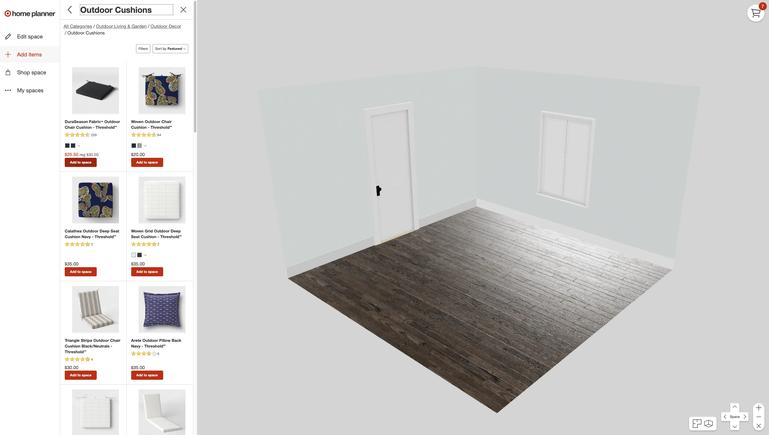 Task type: locate. For each thing, give the bounding box(es) containing it.
calathea outdoor deep seat cushion navy - threshold™ button
[[65, 229, 122, 240]]

grid
[[145, 229, 153, 234]]

seat inside woven grid outdoor deep seat cushion - threshold™
[[131, 235, 140, 239]]

2 down calathea outdoor deep seat cushion navy - threshold™ button
[[91, 243, 93, 247]]

cream image
[[131, 253, 136, 258]]

cushions down categories
[[86, 30, 105, 36]]

calathea
[[65, 229, 82, 234]]

$30.00 inside '$25.50 reg $30.00'
[[87, 152, 99, 157]]

black/neutrals image
[[137, 144, 142, 148]]

$35.00 for arete outdoor pillow back navy - threshold™
[[131, 365, 145, 371]]

/ right 'garden'
[[148, 23, 150, 29]]

cushion for triangle stripe outdoor chair cushion black/neutrals - threshold™
[[65, 344, 80, 349]]

outdoor down all categories button
[[67, 30, 84, 36]]

outdoor right arete
[[143, 338, 158, 343]]

add items
[[17, 51, 42, 58]]

$35.00 add to space
[[65, 261, 92, 274], [131, 261, 158, 274], [131, 365, 158, 378]]

shop space
[[17, 69, 46, 76]]

threshold™ inside duraseason fabric™ outdoor chair cushion - threshold™
[[96, 125, 117, 130]]

navy image right 'charcoal' image
[[71, 144, 75, 148]]

/ down all in the top of the page
[[65, 30, 66, 36]]

arete outdoor pillow back navy - threshold™
[[131, 338, 181, 349]]

pan camera left 30° image
[[722, 413, 731, 422]]

chair
[[162, 119, 172, 124], [65, 125, 75, 130], [110, 338, 120, 343]]

shop
[[17, 69, 30, 76]]

cushions up '&'
[[115, 5, 152, 15]]

cushions
[[115, 5, 152, 15], [86, 30, 105, 36]]

$35.00
[[65, 261, 78, 267], [131, 261, 145, 267], [131, 365, 145, 371]]

1 woven from the top
[[131, 119, 144, 124]]

1 deep from the left
[[100, 229, 110, 234]]

filters
[[139, 47, 148, 51]]

0 horizontal spatial $30.00
[[65, 365, 78, 371]]

outdoor left decor
[[151, 23, 168, 29]]

duraseason fabric™ outdoor chair cushion - threshold™ image
[[72, 67, 119, 114]]

0 vertical spatial woven
[[131, 119, 144, 124]]

1 vertical spatial navy
[[131, 344, 141, 349]]

space
[[28, 33, 43, 40], [31, 69, 46, 76], [82, 160, 92, 165], [148, 160, 158, 165], [82, 270, 92, 274], [148, 270, 158, 274], [82, 374, 92, 378], [148, 374, 158, 378]]

by
[[163, 47, 167, 51]]

woven for $20.00
[[131, 119, 144, 124]]

- inside calathea outdoor deep seat cushion navy - threshold™
[[92, 235, 94, 239]]

navy inside calathea outdoor deep seat cushion navy - threshold™
[[82, 235, 91, 239]]

chair for triangle stripe outdoor chair cushion black/neutrals - threshold™
[[110, 338, 120, 343]]

duraseason
[[65, 119, 88, 124]]

chair inside duraseason fabric™ outdoor chair cushion - threshold™
[[65, 125, 75, 130]]

cushion inside triangle stripe outdoor chair cushion black/neutrals - threshold™
[[65, 344, 80, 349]]

- inside arete outdoor pillow back navy - threshold™
[[142, 344, 143, 349]]

7 button
[[748, 2, 767, 22]]

threshold™
[[96, 125, 117, 130], [151, 125, 172, 130], [95, 235, 116, 239], [160, 235, 182, 239], [144, 344, 166, 349], [65, 350, 86, 355]]

1 horizontal spatial navy image
[[131, 144, 136, 148]]

cushion down calathea on the left bottom of the page
[[65, 235, 80, 239]]

tilt camera up 30° image
[[731, 404, 740, 413]]

navy
[[82, 235, 91, 239], [131, 344, 141, 349]]

items
[[29, 51, 42, 58]]

2 woven from the top
[[131, 229, 144, 234]]

space inside $30.00 add to space
[[82, 374, 92, 378]]

2 vertical spatial chair
[[110, 338, 120, 343]]

to
[[77, 160, 81, 165], [144, 160, 147, 165], [77, 270, 81, 274], [144, 270, 147, 274], [77, 374, 81, 378], [144, 374, 147, 378]]

0 horizontal spatial seat
[[111, 229, 119, 234]]

259
[[91, 133, 97, 137]]

outdoor cushions
[[80, 5, 152, 15]]

tilt camera down 30° image
[[731, 422, 740, 431]]

7
[[762, 3, 765, 9]]

sort
[[155, 47, 162, 51]]

triangle
[[65, 338, 80, 343]]

navy down calathea on the left bottom of the page
[[82, 235, 91, 239]]

1 vertical spatial chair
[[65, 125, 75, 130]]

woven left grid at left bottom
[[131, 229, 144, 234]]

front view button icon image
[[705, 421, 713, 428]]

deep inside calathea outdoor deep seat cushion navy - threshold™
[[100, 229, 110, 234]]

$30.00 down triangle
[[65, 365, 78, 371]]

1 horizontal spatial /
[[93, 23, 95, 29]]

triangle stripe outdoor chair cushion black/neutrals - threshold™ image
[[72, 287, 119, 333]]

navy image left black/neutrals icon
[[131, 144, 136, 148]]

threshold™ inside triangle stripe outdoor chair cushion black/neutrals - threshold™
[[65, 350, 86, 355]]

add to space button
[[65, 158, 97, 167], [131, 158, 163, 167], [65, 268, 97, 277], [131, 268, 163, 277], [65, 372, 97, 381], [131, 372, 163, 381]]

chair inside woven outdoor chair cushion - threshold™
[[162, 119, 172, 124]]

outdoor right grid at left bottom
[[154, 229, 170, 234]]

1 horizontal spatial chair
[[110, 338, 120, 343]]

navy down arete
[[131, 344, 141, 349]]

outdoor left living
[[96, 23, 113, 29]]

cushions inside all categories / outdoor living & garden / outdoor decor / outdoor cushions
[[86, 30, 105, 36]]

woven up black/neutrals icon
[[131, 119, 144, 124]]

woven
[[131, 119, 144, 124], [131, 229, 144, 234]]

deep inside woven grid outdoor deep seat cushion - threshold™
[[171, 229, 181, 234]]

$30.00 add to space
[[65, 365, 92, 378]]

1 vertical spatial seat
[[131, 235, 140, 239]]

4
[[91, 358, 93, 362]]

2 navy image from the left
[[131, 144, 136, 148]]

cushion down triangle
[[65, 344, 80, 349]]

woven grid outdoor deep seat cushion - threshold™
[[131, 229, 182, 239]]

0 horizontal spatial deep
[[100, 229, 110, 234]]

my
[[17, 87, 25, 94]]

space inside '$20.00 add to space'
[[148, 160, 158, 165]]

cushion inside woven outdoor chair cushion - threshold™
[[131, 125, 147, 130]]

cushion
[[76, 125, 92, 130], [131, 125, 147, 130], [65, 235, 80, 239], [141, 235, 157, 239], [65, 344, 80, 349]]

0 vertical spatial cushions
[[115, 5, 152, 15]]

0 vertical spatial seat
[[111, 229, 119, 234]]

1 2 from the left
[[91, 243, 93, 247]]

add
[[17, 51, 27, 58], [70, 160, 77, 165], [136, 160, 143, 165], [70, 270, 77, 274], [136, 270, 143, 274], [70, 374, 77, 378], [136, 374, 143, 378]]

outdoor right fabric™
[[104, 119, 120, 124]]

1 horizontal spatial $30.00
[[87, 152, 99, 157]]

0 vertical spatial $30.00
[[87, 152, 99, 157]]

1 vertical spatial woven
[[131, 229, 144, 234]]

cushion up black/neutrals icon
[[131, 125, 147, 130]]

outdoor inside woven outdoor chair cushion - threshold™
[[145, 119, 160, 124]]

-
[[93, 125, 95, 130], [148, 125, 150, 130], [92, 235, 94, 239], [158, 235, 159, 239], [111, 344, 112, 349], [142, 344, 143, 349]]

$30.00 right the reg
[[87, 152, 99, 157]]

cushion down duraseason
[[76, 125, 92, 130]]

charcoal image
[[65, 144, 70, 148]]

2 deep from the left
[[171, 229, 181, 234]]

0 horizontal spatial cushions
[[86, 30, 105, 36]]

outdoor up 84
[[145, 119, 160, 124]]

woven outdoor chair cushion - threshold™
[[131, 119, 172, 130]]

woven inside woven grid outdoor deep seat cushion - threshold™
[[131, 229, 144, 234]]

woven inside woven outdoor chair cushion - threshold™
[[131, 119, 144, 124]]

space
[[731, 415, 740, 420]]

1 horizontal spatial navy
[[131, 344, 141, 349]]

1 horizontal spatial deep
[[171, 229, 181, 234]]

1 vertical spatial cushions
[[86, 30, 105, 36]]

2 down woven grid outdoor deep seat cushion - threshold™ button
[[157, 243, 159, 247]]

$30.00
[[87, 152, 99, 157], [65, 365, 78, 371]]

to inside $30.00 add to space
[[77, 374, 81, 378]]

0 vertical spatial navy
[[82, 235, 91, 239]]

outdoor up black/neutrals
[[93, 338, 109, 343]]

outdoor right calathea on the left bottom of the page
[[83, 229, 99, 234]]

outdoor
[[80, 5, 113, 15], [96, 23, 113, 29], [151, 23, 168, 29], [67, 30, 84, 36], [104, 119, 120, 124], [145, 119, 160, 124], [83, 229, 99, 234], [154, 229, 170, 234], [93, 338, 109, 343], [143, 338, 158, 343]]

0 vertical spatial chair
[[162, 119, 172, 124]]

2 2 from the left
[[157, 243, 159, 247]]

0 horizontal spatial navy image
[[71, 144, 75, 148]]

outdoor decor button
[[151, 23, 181, 30]]

navy image
[[71, 144, 75, 148], [131, 144, 136, 148]]

woven grid outdoor seat cushion - threshold™ image
[[72, 390, 119, 436]]

2 for navy
[[91, 243, 93, 247]]

0 horizontal spatial 2
[[91, 243, 93, 247]]

chair for duraseason fabric™ outdoor chair cushion - threshold™
[[65, 125, 75, 130]]

0 horizontal spatial navy
[[82, 235, 91, 239]]

threshold™ inside woven grid outdoor deep seat cushion - threshold™
[[160, 235, 182, 239]]

$20.00
[[131, 152, 145, 158]]

/
[[93, 23, 95, 29], [148, 23, 150, 29], [65, 30, 66, 36]]

seat inside calathea outdoor deep seat cushion navy - threshold™
[[111, 229, 119, 234]]

0 horizontal spatial chair
[[65, 125, 75, 130]]

calathea outdoor deep seat cushion navy - threshold™ image
[[72, 177, 119, 224]]

1 vertical spatial $30.00
[[65, 365, 78, 371]]

1 horizontal spatial 2
[[157, 243, 159, 247]]

1 horizontal spatial seat
[[131, 235, 140, 239]]

edit space button
[[0, 28, 60, 45]]

84
[[157, 133, 161, 137]]

deep
[[100, 229, 110, 234], [171, 229, 181, 234]]

seat
[[111, 229, 119, 234], [131, 235, 140, 239]]

/ right categories
[[93, 23, 95, 29]]

cushion down grid at left bottom
[[141, 235, 157, 239]]

chair inside triangle stripe outdoor chair cushion black/neutrals - threshold™
[[110, 338, 120, 343]]

2
[[91, 243, 93, 247], [157, 243, 159, 247]]

outdoor inside calathea outdoor deep seat cushion navy - threshold™
[[83, 229, 99, 234]]

cushion inside calathea outdoor deep seat cushion navy - threshold™
[[65, 235, 80, 239]]

space inside edit space button
[[28, 33, 43, 40]]

duraseason fabric™ outdoor chair cushion - threshold™ button
[[65, 119, 122, 130]]

navy inside arete outdoor pillow back navy - threshold™
[[131, 344, 141, 349]]

cushion inside duraseason fabric™ outdoor chair cushion - threshold™
[[76, 125, 92, 130]]

all categories button
[[64, 23, 92, 30]]

home planner landing page image
[[5, 5, 55, 23]]

threshold™ inside arete outdoor pillow back navy - threshold™
[[144, 344, 166, 349]]

2 horizontal spatial chair
[[162, 119, 172, 124]]

featured
[[168, 47, 182, 51]]



Task type: describe. For each thing, give the bounding box(es) containing it.
duraseason fabric™ outdoor chair cushion - threshold™
[[65, 119, 120, 130]]

$30.00 inside $30.00 add to space
[[65, 365, 78, 371]]

outdoor up categories
[[80, 5, 113, 15]]

edit
[[17, 33, 27, 40]]

woven grid outdoor deep seat cushion - threshold™ button
[[131, 229, 188, 240]]

pillow
[[159, 338, 171, 343]]

reg
[[80, 152, 85, 157]]

arete outdoor pillow back navy - threshold™ button
[[131, 338, 188, 350]]

living
[[114, 23, 126, 29]]

cushion for calathea outdoor deep seat cushion navy - threshold™
[[65, 235, 80, 239]]

arete outdoor pillow back navy - threshold™ image
[[139, 287, 185, 333]]

outdoor inside woven grid outdoor deep seat cushion - threshold™
[[154, 229, 170, 234]]

triangle stripe outdoor chair cushion black/neutrals - threshold™
[[65, 338, 120, 355]]

2 for cushion
[[157, 243, 159, 247]]

categories
[[70, 23, 92, 29]]

- inside woven outdoor chair cushion - threshold™
[[148, 125, 150, 130]]

2 horizontal spatial /
[[148, 23, 150, 29]]

$25.50
[[65, 152, 78, 158]]

threshold™ inside woven outdoor chair cushion - threshold™
[[151, 125, 172, 130]]

woven grid outdoor deep seat cushion - threshold™ image
[[139, 177, 185, 224]]

filters button
[[136, 44, 151, 53]]

add to space
[[70, 160, 92, 165]]

outdoor living & garden button
[[96, 23, 147, 30]]

pan camera right 30° image
[[740, 413, 749, 422]]

6
[[157, 352, 159, 357]]

woven for $35.00
[[131, 229, 144, 234]]

black/neutrals
[[82, 344, 110, 349]]

add inside '$20.00 add to space'
[[136, 160, 143, 165]]

$20.00 add to space
[[131, 152, 158, 165]]

outdoor inside duraseason fabric™ outdoor chair cushion - threshold™
[[104, 119, 120, 124]]

&
[[128, 23, 130, 29]]

garden
[[132, 23, 147, 29]]

add inside $30.00 add to space
[[70, 374, 77, 378]]

$35.00 add to space for calathea outdoor deep seat cushion navy - threshold™
[[65, 261, 92, 274]]

spaces
[[26, 87, 43, 94]]

add items button
[[0, 46, 60, 63]]

calathea outdoor deep seat cushion navy - threshold™
[[65, 229, 119, 239]]

triangle stripe outdoor chair cushion black/neutrals - threshold™ button
[[65, 338, 122, 355]]

$35.00 add to space for arete outdoor pillow back navy - threshold™
[[131, 365, 158, 378]]

space inside shop space button
[[31, 69, 46, 76]]

$35.00 for calathea outdoor deep seat cushion navy - threshold™
[[65, 261, 78, 267]]

0 horizontal spatial /
[[65, 30, 66, 36]]

threshold™ inside calathea outdoor deep seat cushion navy - threshold™
[[95, 235, 116, 239]]

stripe
[[81, 338, 92, 343]]

top view button icon image
[[694, 420, 702, 429]]

- inside woven grid outdoor deep seat cushion - threshold™
[[158, 235, 159, 239]]

back
[[172, 338, 181, 343]]

- inside triangle stripe outdoor chair cushion black/neutrals - threshold™
[[111, 344, 112, 349]]

1 horizontal spatial cushions
[[115, 5, 152, 15]]

all categories / outdoor living & garden / outdoor decor / outdoor cushions
[[64, 23, 181, 36]]

1 navy image from the left
[[71, 144, 75, 148]]

outdoor inside triangle stripe outdoor chair cushion black/neutrals - threshold™
[[93, 338, 109, 343]]

sort by featured
[[155, 47, 182, 51]]

arete
[[131, 338, 141, 343]]

woven outdoor chair cushion - threshold™ image
[[139, 67, 185, 114]]

my spaces button
[[0, 82, 60, 99]]

my spaces
[[17, 87, 43, 94]]

woven outdoor chair cushion - threshold™ button
[[131, 119, 188, 130]]

edit space
[[17, 33, 43, 40]]

fabric™
[[89, 119, 103, 124]]

cushion inside woven grid outdoor deep seat cushion - threshold™
[[141, 235, 157, 239]]

black image
[[137, 253, 142, 258]]

woven printed outdoor chaise lounge cushion - threshold™ image
[[139, 390, 185, 436]]

cushion for duraseason fabric™ outdoor chair cushion - threshold™
[[76, 125, 92, 130]]

$25.50 reg $30.00
[[65, 152, 99, 158]]

- inside duraseason fabric™ outdoor chair cushion - threshold™
[[93, 125, 95, 130]]

to inside '$20.00 add to space'
[[144, 160, 147, 165]]

add inside 'button'
[[17, 51, 27, 58]]

shop space button
[[0, 64, 60, 81]]

decor
[[169, 23, 181, 29]]

outdoor inside arete outdoor pillow back navy - threshold™
[[143, 338, 158, 343]]

all
[[64, 23, 69, 29]]



Task type: vqa. For each thing, say whether or not it's contained in the screenshot.
bottom More
no



